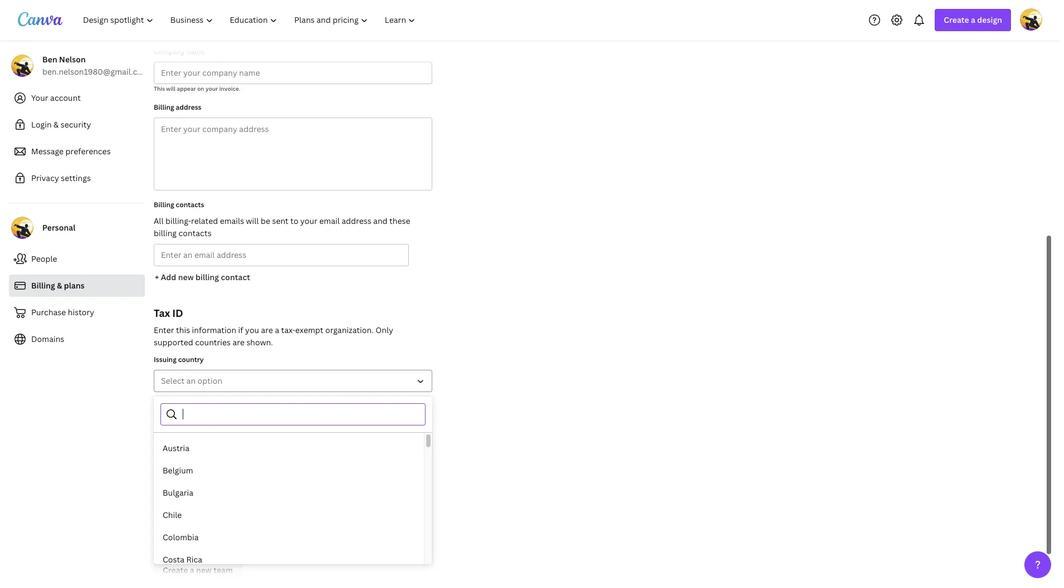 Task type: vqa. For each thing, say whether or not it's contained in the screenshot.
the "/"
no



Task type: describe. For each thing, give the bounding box(es) containing it.
new for a
[[196, 565, 212, 576]]

create a new team
[[163, 565, 233, 576]]

you
[[245, 325, 259, 336]]

2 vertical spatial name
[[182, 436, 197, 444]]

billing for billing address
[[154, 103, 174, 112]]

1 horizontal spatial are
[[261, 325, 273, 336]]

company name
[[154, 47, 205, 56]]

nelson
[[59, 54, 86, 65]]

ben nelson ben.nelson1980@gmail.com
[[42, 54, 149, 77]]

company
[[173, 399, 203, 408]]

legal
[[154, 399, 171, 408]]

the
[[172, 436, 181, 444]]

your account
[[31, 93, 81, 103]]

create a design button
[[936, 9, 1012, 31]]

Enter your company address text field
[[154, 118, 432, 190]]

Enter your company name text field
[[161, 62, 425, 84]]

2 this will appear on your invoice. from the top
[[154, 489, 240, 497]]

settings
[[61, 173, 91, 183]]

billing for billing contacts
[[154, 200, 174, 210]]

& for plans
[[57, 280, 62, 291]]

security
[[61, 119, 91, 130]]

countries
[[195, 337, 231, 348]]

tax-
[[281, 325, 295, 336]]

supported
[[154, 337, 193, 348]]

costa rica option
[[154, 549, 424, 571]]

all
[[154, 216, 164, 226]]

team
[[214, 565, 233, 576]]

0 vertical spatial contacts
[[176, 200, 204, 210]]

account
[[50, 93, 81, 103]]

your
[[31, 93, 48, 103]]

tax id enter this information if you are a tax-exempt organization. only supported countries are shown.
[[154, 307, 394, 348]]

select
[[161, 376, 185, 386]]

tax for tax id
[[154, 450, 165, 460]]

personal
[[42, 222, 75, 233]]

Enter your legal company name text field
[[161, 414, 425, 435]]

login & security link
[[9, 114, 145, 136]]

1 vertical spatial are
[[233, 337, 245, 348]]

is
[[166, 436, 171, 444]]

login & security
[[31, 119, 91, 130]]

chile option
[[154, 504, 424, 527]]

1 appear from the top
[[177, 85, 196, 93]]

id for tax id enter this information if you are a tax-exempt organization. only supported countries are shown.
[[172, 307, 183, 320]]

billing address
[[154, 103, 202, 112]]

Enter your tax ID text field
[[161, 467, 425, 488]]

message preferences
[[31, 146, 111, 157]]

company
[[154, 47, 185, 56]]

bulgaria
[[163, 488, 193, 498]]

+ add new billing contact button
[[154, 266, 251, 289]]

select an option
[[161, 376, 222, 386]]

colombia button
[[154, 527, 424, 549]]

a for create a design
[[972, 14, 976, 25]]

a for create a new team
[[190, 565, 194, 576]]

create for create a new team
[[163, 565, 188, 576]]

these
[[390, 216, 411, 226]]

organization.
[[326, 325, 374, 336]]

tax for tax id enter this information if you are a tax-exempt organization. only supported countries are shown.
[[154, 307, 170, 320]]

costa
[[163, 555, 184, 565]]

address inside the all billing-related emails will be sent to your email address and these billing contacts
[[342, 216, 372, 226]]

chile
[[163, 510, 182, 521]]

colombia option
[[154, 527, 424, 549]]

this is the name registered under your tax id.
[[154, 436, 276, 444]]

domains link
[[9, 328, 145, 351]]

billing-
[[166, 216, 191, 226]]

austria button
[[154, 438, 424, 460]]

create a design
[[944, 14, 1003, 25]]

colombia
[[163, 532, 199, 543]]

belgium
[[163, 465, 193, 476]]

if
[[238, 325, 243, 336]]

top level navigation element
[[76, 9, 426, 31]]

billing for billing & plans
[[31, 280, 55, 291]]

contacts inside the all billing-related emails will be sent to your email address and these billing contacts
[[179, 228, 212, 239]]

purchase history
[[31, 307, 94, 318]]

bulgaria option
[[154, 482, 424, 504]]

sent
[[272, 216, 289, 226]]

people link
[[9, 248, 145, 270]]

message preferences link
[[9, 140, 145, 163]]

exempt
[[295, 325, 324, 336]]

your account link
[[9, 87, 145, 109]]

add
[[161, 272, 176, 283]]

emails
[[220, 216, 244, 226]]

list box containing austria
[[154, 438, 424, 588]]

1 vertical spatial name
[[204, 399, 222, 408]]

id for tax id
[[166, 450, 173, 460]]

Enter an email address text field
[[161, 245, 402, 266]]

billing & plans
[[31, 280, 85, 291]]

option
[[198, 376, 222, 386]]

bulgaria button
[[154, 482, 424, 504]]

new for add
[[178, 272, 194, 283]]

design
[[978, 14, 1003, 25]]

a inside tax id enter this information if you are a tax-exempt organization. only supported countries are shown.
[[275, 325, 279, 336]]

contact
[[221, 272, 250, 283]]



Task type: locate. For each thing, give the bounding box(es) containing it.
0 horizontal spatial address
[[176, 103, 202, 112]]

team
[[154, 533, 180, 546]]

1 this from the top
[[154, 85, 165, 93]]

1 vertical spatial id
[[166, 450, 173, 460]]

ben
[[42, 54, 57, 65]]

tax inside tax id enter this information if you are a tax-exempt organization. only supported countries are shown.
[[154, 307, 170, 320]]

on right bulgaria
[[197, 489, 204, 497]]

1 vertical spatial invoice.
[[219, 489, 240, 497]]

id inside tax id enter this information if you are a tax-exempt organization. only supported countries are shown.
[[172, 307, 183, 320]]

billing left contact
[[196, 272, 219, 283]]

1 horizontal spatial create
[[944, 14, 970, 25]]

0 vertical spatial id
[[172, 307, 183, 320]]

1 vertical spatial create
[[163, 565, 188, 576]]

id.
[[269, 436, 276, 444]]

a inside dropdown button
[[972, 14, 976, 25]]

new inside button
[[196, 565, 212, 576]]

appear
[[177, 85, 196, 93], [177, 489, 196, 497]]

issuing
[[154, 355, 177, 365]]

history
[[68, 307, 94, 318]]

0 vertical spatial create
[[944, 14, 970, 25]]

austria
[[163, 443, 190, 454]]

1 vertical spatial appear
[[177, 489, 196, 497]]

your inside the all billing-related emails will be sent to your email address and these billing contacts
[[300, 216, 318, 226]]

all billing-related emails will be sent to your email address and these billing contacts
[[154, 216, 411, 239]]

privacy settings link
[[9, 167, 145, 190]]

1 tax from the top
[[154, 307, 170, 320]]

0 vertical spatial address
[[176, 103, 202, 112]]

billing & plans link
[[9, 275, 145, 297]]

privacy settings
[[31, 173, 91, 183]]

2 this from the top
[[154, 436, 165, 444]]

email
[[320, 216, 340, 226]]

a right costa
[[190, 565, 194, 576]]

chile button
[[154, 504, 424, 527]]

billing
[[154, 103, 174, 112], [154, 200, 174, 210], [31, 280, 55, 291]]

0 vertical spatial this
[[154, 85, 165, 93]]

create inside dropdown button
[[944, 14, 970, 25]]

1 vertical spatial billing
[[196, 272, 219, 283]]

will up "billing address" at left
[[166, 85, 176, 93]]

registered
[[199, 436, 226, 444]]

are down if
[[233, 337, 245, 348]]

ben nelson image
[[1021, 8, 1043, 30]]

0 vertical spatial are
[[261, 325, 273, 336]]

on up "billing address" at left
[[197, 85, 204, 93]]

1 vertical spatial on
[[197, 489, 204, 497]]

1 horizontal spatial new
[[196, 565, 212, 576]]

tax
[[259, 436, 267, 444]]

and
[[374, 216, 388, 226]]

1 horizontal spatial address
[[342, 216, 372, 226]]

0 vertical spatial appear
[[177, 85, 196, 93]]

1 vertical spatial will
[[246, 216, 259, 226]]

this
[[154, 85, 165, 93], [154, 436, 165, 444], [154, 489, 165, 497]]

1 vertical spatial this
[[154, 436, 165, 444]]

address
[[176, 103, 202, 112], [342, 216, 372, 226]]

0 horizontal spatial create
[[163, 565, 188, 576]]

a left design
[[972, 14, 976, 25]]

3 this from the top
[[154, 489, 165, 497]]

shown.
[[247, 337, 273, 348]]

1 vertical spatial address
[[342, 216, 372, 226]]

new
[[178, 272, 194, 283], [196, 565, 212, 576]]

0 vertical spatial new
[[178, 272, 194, 283]]

plans
[[64, 280, 85, 291]]

2 invoice. from the top
[[219, 489, 240, 497]]

0 horizontal spatial a
[[190, 565, 194, 576]]

this for the enter your legal company name "text field" in the bottom left of the page
[[154, 436, 165, 444]]

create
[[944, 14, 970, 25], [163, 565, 188, 576]]

appear up "billing address" at left
[[177, 85, 196, 93]]

ben.nelson1980@gmail.com
[[42, 66, 149, 77]]

issuing country
[[154, 355, 204, 365]]

invoice.
[[219, 85, 240, 93], [219, 489, 240, 497]]

2 vertical spatial a
[[190, 565, 194, 576]]

1 horizontal spatial billing
[[196, 272, 219, 283]]

this up the chile
[[154, 489, 165, 497]]

1 horizontal spatial a
[[275, 325, 279, 336]]

2 horizontal spatial a
[[972, 14, 976, 25]]

this for 'enter your tax id' text box at the left of page
[[154, 489, 165, 497]]

this will appear on your invoice.
[[154, 85, 240, 93], [154, 489, 240, 497]]

purchase history link
[[9, 302, 145, 324]]

new left team at the bottom left of page
[[196, 565, 212, 576]]

0 horizontal spatial billing
[[154, 228, 177, 239]]

are up shown.
[[261, 325, 273, 336]]

0 vertical spatial this will appear on your invoice.
[[154, 85, 240, 93]]

rica
[[186, 555, 202, 565]]

on
[[197, 85, 204, 93], [197, 489, 204, 497]]

1 vertical spatial a
[[275, 325, 279, 336]]

tax up enter
[[154, 307, 170, 320]]

& right the login
[[54, 119, 59, 130]]

austria option
[[154, 438, 424, 460]]

contacts
[[176, 200, 204, 210], [179, 228, 212, 239]]

your
[[206, 85, 218, 93], [300, 216, 318, 226], [245, 436, 258, 444], [206, 489, 218, 497]]

will
[[166, 85, 176, 93], [246, 216, 259, 226], [166, 489, 176, 497]]

a inside button
[[190, 565, 194, 576]]

2 appear from the top
[[177, 489, 196, 497]]

0 horizontal spatial are
[[233, 337, 245, 348]]

None search field
[[183, 404, 419, 425]]

id
[[172, 307, 183, 320], [166, 450, 173, 460]]

will inside the all billing-related emails will be sent to your email address and these billing contacts
[[246, 216, 259, 226]]

0 vertical spatial will
[[166, 85, 176, 93]]

billing down all
[[154, 228, 177, 239]]

appear down belgium
[[177, 489, 196, 497]]

be
[[261, 216, 270, 226]]

0 vertical spatial tax
[[154, 307, 170, 320]]

enter
[[154, 325, 174, 336]]

information
[[192, 325, 236, 336]]

1 vertical spatial &
[[57, 280, 62, 291]]

country
[[178, 355, 204, 365]]

billing
[[154, 228, 177, 239], [196, 272, 219, 283]]

costa rica button
[[154, 549, 424, 571]]

0 vertical spatial on
[[197, 85, 204, 93]]

only
[[376, 325, 394, 336]]

id up the this
[[172, 307, 183, 320]]

will left be
[[246, 216, 259, 226]]

0 vertical spatial billing
[[154, 103, 174, 112]]

people
[[31, 254, 57, 264]]

billing inside button
[[196, 272, 219, 283]]

+ add new billing contact
[[155, 272, 250, 283]]

0 vertical spatial name
[[187, 47, 205, 56]]

1 on from the top
[[197, 85, 204, 93]]

this will appear on your invoice. up "billing address" at left
[[154, 85, 240, 93]]

0 horizontal spatial new
[[178, 272, 194, 283]]

under
[[228, 436, 244, 444]]

billing inside the all billing-related emails will be sent to your email address and these billing contacts
[[154, 228, 177, 239]]

this
[[176, 325, 190, 336]]

2 vertical spatial billing
[[31, 280, 55, 291]]

id down is
[[166, 450, 173, 460]]

will up the chile
[[166, 489, 176, 497]]

0 vertical spatial &
[[54, 119, 59, 130]]

a left tax-
[[275, 325, 279, 336]]

list box
[[154, 438, 424, 588]]

2 vertical spatial will
[[166, 489, 176, 497]]

1 vertical spatial billing
[[154, 200, 174, 210]]

0 vertical spatial a
[[972, 14, 976, 25]]

1 vertical spatial contacts
[[179, 228, 212, 239]]

create inside button
[[163, 565, 188, 576]]

create for create a design
[[944, 14, 970, 25]]

billing inside billing & plans link
[[31, 280, 55, 291]]

2 vertical spatial this
[[154, 489, 165, 497]]

belgium option
[[154, 460, 424, 482]]

billing contacts
[[154, 200, 204, 210]]

&
[[54, 119, 59, 130], [57, 280, 62, 291]]

2 on from the top
[[197, 489, 204, 497]]

this left is
[[154, 436, 165, 444]]

an
[[187, 376, 196, 386]]

tax up belgium
[[154, 450, 165, 460]]

privacy
[[31, 173, 59, 183]]

name down option
[[204, 399, 222, 408]]

0 vertical spatial billing
[[154, 228, 177, 239]]

2 tax from the top
[[154, 450, 165, 460]]

& left plans
[[57, 280, 62, 291]]

1 vertical spatial tax
[[154, 450, 165, 460]]

to
[[291, 216, 299, 226]]

domains
[[31, 334, 64, 344]]

costa rica
[[163, 555, 202, 565]]

1 invoice. from the top
[[219, 85, 240, 93]]

1 vertical spatial new
[[196, 565, 212, 576]]

Select an option button
[[154, 370, 433, 392]]

purchase
[[31, 307, 66, 318]]

name right company
[[187, 47, 205, 56]]

tax id
[[154, 450, 173, 460]]

name right the
[[182, 436, 197, 444]]

login
[[31, 119, 52, 130]]

+
[[155, 272, 159, 283]]

1 vertical spatial this will appear on your invoice.
[[154, 489, 240, 497]]

new inside button
[[178, 272, 194, 283]]

related
[[191, 216, 218, 226]]

& for security
[[54, 119, 59, 130]]

tax
[[154, 307, 170, 320], [154, 450, 165, 460]]

preferences
[[66, 146, 111, 157]]

contacts up billing-
[[176, 200, 204, 210]]

contacts down related
[[179, 228, 212, 239]]

new right add
[[178, 272, 194, 283]]

1 this will appear on your invoice. from the top
[[154, 85, 240, 93]]

belgium button
[[154, 460, 424, 482]]

message
[[31, 146, 64, 157]]

this will appear on your invoice. down belgium
[[154, 489, 240, 497]]

this up "billing address" at left
[[154, 85, 165, 93]]

0 vertical spatial invoice.
[[219, 85, 240, 93]]

legal company name
[[154, 399, 222, 408]]



